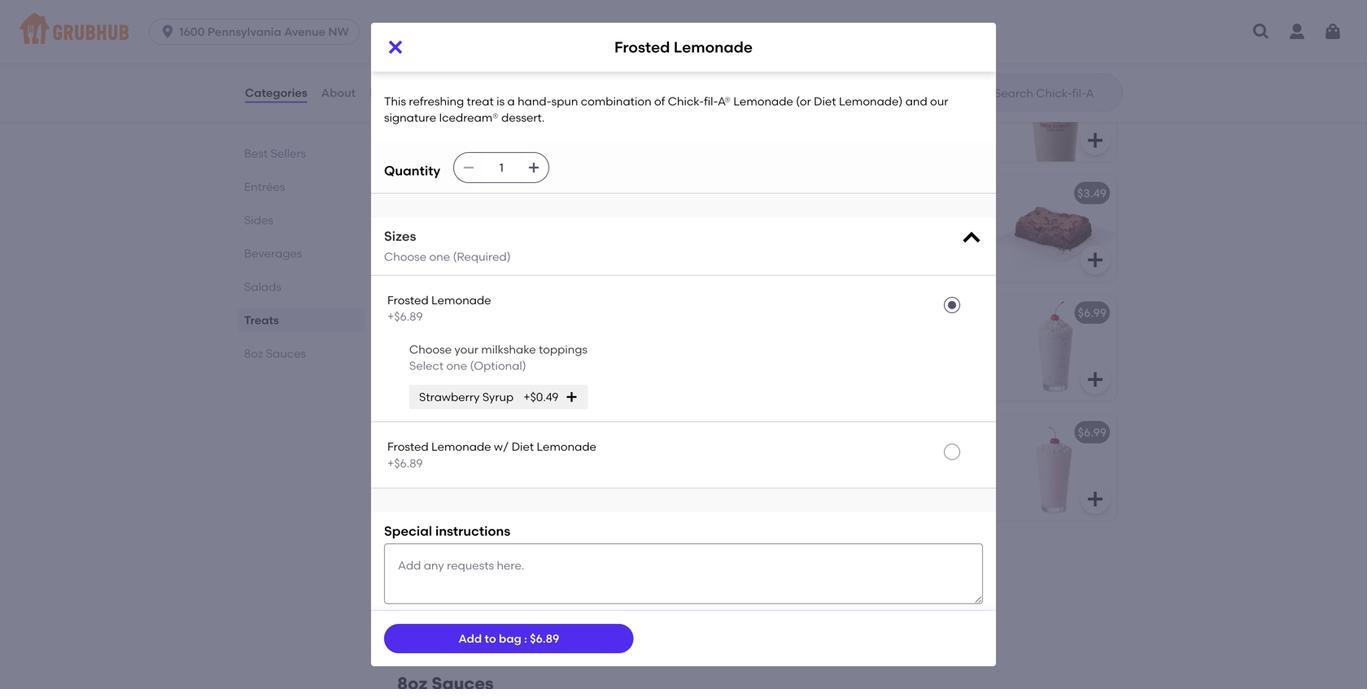 Task type: vqa. For each thing, say whether or not it's contained in the screenshot.
A hand-spun treat that combines a custom blend of cold-brewed coffee with our signature Icedream® dessert. $6.89
yes



Task type: describe. For each thing, give the bounding box(es) containing it.
this refreshing treat is a hand-spun combination of chick-fil-a® lemonade (or diet lemonade) and our signature icedream® dessert. up chunk
[[410, 90, 604, 153]]

chocolate for dessert
[[841, 226, 897, 240]]

+$0.49
[[524, 390, 559, 404]]

2 horizontal spatial our
[[930, 94, 949, 108]]

old- for the strawberry milkshake image
[[825, 465, 847, 479]]

choose inside sizes choose one (required)
[[384, 250, 427, 264]]

chocolate chunk cookie
[[410, 186, 551, 200]]

$6.89 for this refreshing treat is a hand-spun combination of chick-fil-a® lemonade (or diet lemonade) and our signature icedream® dessert.
[[709, 67, 738, 81]]

signature left input item quantity number field
[[431, 139, 483, 153]]

have
[[457, 209, 484, 223]]

about button
[[320, 63, 357, 122]]

way for the strawberry milkshake image
[[905, 465, 927, 479]]

milkshake for chocolate milkshake
[[472, 426, 527, 440]]

1 vertical spatial lemonade)
[[516, 123, 580, 137]]

a inside our creamy chocolate milkshakes are hand-spun the old-fashioned way each time and feature delicious chick-fil-a icedream® dessert.
[[460, 498, 468, 512]]

vanilla
[[410, 545, 448, 559]]

Search Chick-fil-A search field
[[993, 85, 1118, 101]]

+ for a decadent dessert treat with rich semi-sweet chocolate melted into the batter and fudgy chunks. available individually or in a tray.
[[738, 186, 745, 200]]

fil- inside our creamy chocolate milkshakes are hand-spun the old-fashioned way each time and feature delicious chick-fil-a icedream® dessert.
[[446, 498, 460, 512]]

feature inside our creamy chocolate milkshakes are hand-spun the old-fashioned way each time and feature delicious chick-fil-a icedream® dessert.
[[519, 482, 559, 496]]

chunks.
[[892, 243, 934, 256]]

add to bag : $6.89
[[459, 632, 560, 646]]

1 horizontal spatial of
[[654, 94, 665, 108]]

0 vertical spatial diet
[[814, 94, 836, 108]]

1 horizontal spatial combination
[[581, 94, 652, 108]]

fudge
[[837, 186, 872, 200]]

pennsylvania
[[208, 25, 281, 39]]

a hand-spun treat that combines a custom blend of cold-brewed coffee with our signature icedream® dessert.
[[775, 90, 975, 153]]

cookies have both semi-sweet dark and milk chocolate chunks, along with wholesome oats.
[[410, 209, 607, 256]]

frosted inside frosted lemonade +$6.89
[[387, 293, 429, 307]]

coffee
[[820, 67, 858, 81]]

time for the strawberry milkshake image
[[775, 482, 800, 496]]

signature down reviews
[[384, 111, 436, 125]]

1600 pennsylvania avenue nw
[[179, 25, 349, 39]]

treat inside the a decadent dessert treat with rich semi-sweet chocolate melted into the batter and fudgy chunks. available individually or in a tray.
[[886, 209, 913, 223]]

that
[[879, 90, 902, 104]]

fashioned for the strawberry milkshake image
[[847, 465, 902, 479]]

peppermint chip milkshake
[[410, 306, 564, 320]]

avenue
[[284, 25, 326, 39]]

1 horizontal spatial lemonade)
[[839, 94, 903, 108]]

sides
[[244, 213, 273, 227]]

into
[[941, 226, 963, 240]]

one inside choose your milkshake toppings select one (optional)
[[446, 359, 467, 373]]

fudgy
[[858, 243, 889, 256]]

way for the vanilla milkshake image
[[540, 585, 563, 599]]

each inside our creamy chocolate milkshakes are hand-spun the old-fashioned way each time and feature delicious chick-fil-a icedream® dessert.
[[436, 482, 464, 496]]

your
[[455, 343, 479, 356]]

custom
[[775, 106, 816, 120]]

brownie
[[875, 186, 920, 200]]

with inside the a hand-spun treat that combines a custom blend of cold-brewed coffee with our signature icedream® dessert.
[[775, 123, 798, 137]]

refreshing up quantity at top
[[409, 94, 464, 108]]

syrup
[[483, 390, 514, 404]]

spun inside the a hand-spun treat that combines a custom blend of cold-brewed coffee with our signature icedream® dessert.
[[820, 90, 846, 104]]

special
[[384, 523, 432, 539]]

instructions
[[435, 523, 511, 539]]

frosted lemonade +$6.89
[[387, 293, 491, 324]]

melted
[[900, 226, 939, 240]]

main navigation navigation
[[0, 0, 1368, 63]]

bag
[[499, 632, 522, 646]]

are for the vanilla milkshake image
[[540, 568, 559, 582]]

milkshakes inside our creamy chocolate milkshakes are hand-spun the old-fashioned way each time and feature delicious chick-fil-a icedream® dessert.
[[540, 449, 599, 463]]

milkshakes for the strawberry milkshake image
[[843, 449, 902, 463]]

chocolate milkshake image
[[630, 415, 752, 521]]

way inside our creamy chocolate milkshakes are hand-spun the old-fashioned way each time and feature delicious chick-fil-a icedream® dessert.
[[410, 482, 433, 496]]

are inside our creamy chocolate milkshakes are hand-spun the old-fashioned way each time and feature delicious chick-fil-a icedream® dessert.
[[410, 465, 429, 479]]

coffee
[[940, 106, 975, 120]]

and inside our creamy chocolate milkshakes are hand-spun the old-fashioned way each time and feature delicious chick-fil-a icedream® dessert.
[[494, 482, 516, 496]]

treat inside the a hand-spun treat that combines a custom blend of cold-brewed coffee with our signature icedream® dessert.
[[849, 90, 876, 104]]

dessert. inside our creamy chocolate milkshakes are hand-spun the old-fashioned way each time and feature delicious chick-fil-a icedream® dessert.
[[533, 498, 577, 512]]

+$6.89 inside frosted lemonade +$6.89
[[387, 310, 423, 324]]

milkshake
[[481, 343, 536, 356]]

$3.49
[[1078, 186, 1107, 200]]

decadent
[[786, 209, 840, 223]]

1 vertical spatial (or
[[473, 123, 488, 137]]

chocolate fudge brownie image
[[995, 175, 1117, 281]]

sizes choose one (required)
[[384, 228, 511, 264]]

wholesome
[[436, 243, 499, 256]]

choose your milkshake toppings select one (optional)
[[409, 343, 588, 373]]

1 horizontal spatial (or
[[796, 94, 811, 108]]

$6.89 + for this refreshing treat is a hand-spun combination of chick-fil-a® lemonade (or diet lemonade) and our signature icedream® dessert.
[[709, 67, 745, 81]]

milkshake for vanilla milkshake
[[451, 545, 507, 559]]

best sellers
[[244, 147, 306, 160]]

delicious for the vanilla milkshake image
[[505, 602, 554, 615]]

chocolate fudge brownie
[[775, 186, 920, 200]]

8oz
[[244, 347, 263, 361]]

batter
[[796, 243, 830, 256]]

of inside the a hand-spun treat that combines a custom blend of cold-brewed coffee with our signature icedream® dessert.
[[853, 106, 864, 120]]

Special instructions text field
[[384, 544, 983, 605]]

(optional)
[[470, 359, 526, 373]]

cookie
[[511, 186, 551, 200]]

0 horizontal spatial is
[[497, 94, 505, 108]]

:
[[524, 632, 527, 646]]

$2.59 +
[[709, 186, 745, 200]]

spun inside our creamy chocolate milkshakes are hand-spun the old-fashioned way each time and feature delicious chick-fil-a icedream® dessert.
[[465, 465, 492, 479]]

milkshakes for the vanilla milkshake image
[[479, 568, 538, 582]]

$6.99 for cookies & cream milkshake image in the right of the page
[[1078, 306, 1107, 320]]

brewed
[[896, 106, 938, 120]]

best
[[244, 147, 268, 160]]

a decadent dessert treat with rich semi-sweet chocolate melted into the batter and fudgy chunks. available individually or in a tray.
[[775, 209, 963, 273]]

a inside the a decadent dessert treat with rich semi-sweet chocolate melted into the batter and fudgy chunks. available individually or in a tray.
[[775, 209, 783, 223]]

available
[[775, 259, 826, 273]]

time for the vanilla milkshake image
[[410, 602, 435, 615]]

(required)
[[453, 250, 511, 264]]

sweet inside the a decadent dessert treat with rich semi-sweet chocolate melted into the batter and fudgy chunks. available individually or in a tray.
[[806, 226, 838, 240]]

blend
[[819, 106, 850, 120]]

chocolate for have
[[410, 186, 469, 200]]

nw
[[328, 25, 349, 39]]

2 vertical spatial our
[[410, 139, 428, 153]]

a inside the a hand-spun treat that combines a custom blend of cold-brewed coffee with our signature icedream® dessert.
[[775, 90, 783, 104]]

reviews
[[370, 86, 415, 100]]

milk
[[435, 226, 457, 240]]

reviews button
[[369, 63, 416, 122]]

1 horizontal spatial this
[[410, 90, 432, 104]]

entrées
[[244, 180, 285, 194]]

salads
[[244, 280, 282, 294]]

and inside cookies have both semi-sweet dark and milk chocolate chunks, along with wholesome oats.
[[410, 226, 432, 240]]

frosted coffee
[[775, 67, 858, 81]]

chocolate milkshake
[[410, 426, 527, 440]]

semi- inside cookies have both semi-sweet dark and milk chocolate chunks, along with wholesome oats.
[[516, 209, 547, 223]]

rich
[[942, 209, 962, 223]]

strawberry milkshake image
[[995, 415, 1117, 521]]

semi- inside the a decadent dessert treat with rich semi-sweet chocolate melted into the batter and fudgy chunks. available individually or in a tray.
[[775, 226, 806, 240]]

categories button
[[244, 63, 308, 122]]

$6.99 for the strawberry milkshake image
[[1078, 426, 1107, 440]]

tray.
[[930, 259, 954, 273]]

to
[[485, 632, 496, 646]]

peppermint
[[410, 306, 476, 320]]

combines
[[905, 90, 959, 104]]

delicious for the strawberry milkshake image
[[870, 482, 919, 496]]

sizes
[[384, 228, 416, 244]]

add
[[459, 632, 482, 646]]

1 vertical spatial diet
[[491, 123, 513, 137]]

$6.89 for a hand-spun treat that combines a custom blend of cold-brewed coffee with our signature icedream® dessert.
[[1074, 67, 1103, 81]]

dessert
[[843, 209, 883, 223]]

beverages
[[244, 247, 302, 260]]

0 horizontal spatial treats
[[244, 313, 279, 327]]

chocolate chunk cookie image
[[630, 175, 752, 281]]

with inside the a decadent dessert treat with rich semi-sweet chocolate melted into the batter and fudgy chunks. available individually or in a tray.
[[916, 209, 939, 223]]

dark
[[582, 209, 607, 223]]

0 horizontal spatial this
[[384, 94, 406, 108]]

vanilla milkshake
[[410, 545, 507, 559]]

signature inside the a hand-spun treat that combines a custom blend of cold-brewed coffee with our signature icedream® dessert.
[[822, 123, 874, 137]]

0 horizontal spatial a®
[[547, 106, 560, 120]]

along
[[563, 226, 595, 240]]

choose inside choose your milkshake toppings select one (optional)
[[409, 343, 452, 356]]



Task type: locate. For each thing, give the bounding box(es) containing it.
treats
[[397, 18, 451, 38], [244, 313, 279, 327]]

our creamy milkshakes are hand- spun the old-fashioned way each time and feature delicious chick-fil- a icedream® dessert. for the vanilla milkshake image
[[410, 568, 607, 632]]

one down your
[[446, 359, 467, 373]]

our for chocolate milkshake
[[410, 449, 431, 463]]

chocolate for decadent
[[775, 186, 834, 200]]

chocolate down strawberry
[[410, 426, 469, 440]]

choose down sizes
[[384, 250, 427, 264]]

both
[[487, 209, 513, 223]]

0 vertical spatial with
[[775, 123, 798, 137]]

with up melted
[[916, 209, 939, 223]]

our creamy milkshakes are hand- spun the old-fashioned way each time and feature delicious chick-fil- a icedream® dessert. for the strawberry milkshake image
[[775, 449, 972, 512]]

are for the strawberry milkshake image
[[905, 449, 924, 463]]

diet up input item quantity number field
[[491, 123, 513, 137]]

a inside the a decadent dessert treat with rich semi-sweet chocolate melted into the batter and fudgy chunks. available individually or in a tray.
[[920, 259, 927, 273]]

chocolate up decadent
[[775, 186, 834, 200]]

lemonade inside frosted lemonade +$6.89
[[432, 293, 491, 307]]

in
[[907, 259, 917, 273]]

our
[[410, 449, 431, 463], [775, 449, 796, 463], [410, 568, 431, 582]]

chocolate
[[460, 226, 516, 240], [841, 226, 897, 240]]

1 +$6.89 from the top
[[387, 310, 423, 324]]

1 horizontal spatial semi-
[[775, 226, 806, 240]]

diet right w/
[[512, 440, 534, 454]]

0 vertical spatial frosted lemonade
[[615, 38, 753, 56]]

0 horizontal spatial of
[[484, 106, 495, 120]]

our creamy chocolate milkshakes are hand-spun the old-fashioned way each time and feature delicious chick-fil-a icedream® dessert.
[[410, 449, 610, 512]]

0 horizontal spatial are
[[410, 465, 429, 479]]

or
[[893, 259, 905, 273]]

0 vertical spatial +$6.89
[[387, 310, 423, 324]]

0 horizontal spatial time
[[410, 602, 435, 615]]

delicious
[[562, 482, 610, 496], [870, 482, 919, 496], [505, 602, 554, 615]]

2 vertical spatial $6.99
[[714, 545, 742, 559]]

1 vertical spatial our
[[801, 123, 819, 137]]

this right 'about' button
[[384, 94, 406, 108]]

2 horizontal spatial $6.89
[[1074, 67, 1103, 81]]

of up input item quantity number field
[[484, 106, 495, 120]]

2 chocolate from the left
[[841, 226, 897, 240]]

icedream®
[[439, 111, 499, 125], [877, 123, 936, 137], [486, 139, 546, 153], [471, 498, 531, 512], [786, 498, 846, 512], [421, 618, 481, 632]]

1 horizontal spatial treats
[[397, 18, 451, 38]]

1 vertical spatial are
[[410, 465, 429, 479]]

0 horizontal spatial $6.89 +
[[709, 67, 745, 81]]

frosted coffee image
[[995, 56, 1117, 162]]

+$6.89 inside frosted lemonade w/ diet lemonade +$6.89
[[387, 456, 423, 470]]

each for the strawberry milkshake image
[[930, 465, 958, 479]]

chocolate up fudgy
[[841, 226, 897, 240]]

0 horizontal spatial delicious
[[505, 602, 554, 615]]

hand- inside our creamy chocolate milkshakes are hand-spun the old-fashioned way each time and feature delicious chick-fil-a icedream® dessert.
[[431, 465, 465, 479]]

this up quantity at top
[[410, 90, 432, 104]]

creamy for chocolate milkshake
[[434, 449, 476, 463]]

cold-
[[867, 106, 896, 120]]

$6.99 for the vanilla milkshake image
[[714, 545, 742, 559]]

our down custom
[[801, 123, 819, 137]]

with inside cookies have both semi-sweet dark and milk chocolate chunks, along with wholesome oats.
[[410, 243, 433, 256]]

creamy for vanilla milkshake
[[434, 568, 476, 582]]

lemonade)
[[839, 94, 903, 108], [516, 123, 580, 137]]

each for the vanilla milkshake image
[[565, 585, 593, 599]]

of
[[654, 94, 665, 108], [484, 106, 495, 120], [853, 106, 864, 120]]

2 horizontal spatial of
[[853, 106, 864, 120]]

creamy inside our creamy chocolate milkshakes are hand-spun the old-fashioned way each time and feature delicious chick-fil-a icedream® dessert.
[[434, 449, 476, 463]]

chick-
[[668, 94, 704, 108], [497, 106, 533, 120], [922, 482, 958, 496], [410, 498, 446, 512], [557, 602, 593, 615]]

sweet inside cookies have both semi-sweet dark and milk chocolate chunks, along with wholesome oats.
[[547, 209, 579, 223]]

2 horizontal spatial delicious
[[870, 482, 919, 496]]

the inside our creamy chocolate milkshakes are hand-spun the old-fashioned way each time and feature delicious chick-fil-a icedream® dessert.
[[495, 465, 513, 479]]

feature for the strawberry milkshake image
[[827, 482, 867, 496]]

2 horizontal spatial with
[[916, 209, 939, 223]]

hand-
[[544, 90, 578, 104], [786, 90, 820, 104], [518, 94, 552, 108], [926, 449, 960, 463], [431, 465, 465, 479], [562, 568, 595, 582]]

oats.
[[502, 243, 529, 256]]

with
[[775, 123, 798, 137], [916, 209, 939, 223], [410, 243, 433, 256]]

sweet
[[547, 209, 579, 223], [806, 226, 838, 240]]

0 horizontal spatial frosted lemonade
[[410, 67, 515, 81]]

1 horizontal spatial sweet
[[806, 226, 838, 240]]

frosted lemonade w/ diet lemonade +$6.89
[[387, 440, 597, 470]]

vanilla milkshake image
[[630, 534, 752, 640]]

one inside sizes choose one (required)
[[429, 250, 450, 264]]

0 vertical spatial $6.99
[[1078, 306, 1107, 320]]

choose up select
[[409, 343, 452, 356]]

frosted lemonade
[[615, 38, 753, 56], [410, 67, 515, 81]]

with down custom
[[775, 123, 798, 137]]

(or up input item quantity number field
[[473, 123, 488, 137]]

1 vertical spatial semi-
[[775, 226, 806, 240]]

1 vertical spatial milkshake
[[472, 426, 527, 440]]

chocolate for creamy
[[410, 426, 469, 440]]

1 horizontal spatial old-
[[516, 465, 538, 479]]

+$6.89
[[387, 310, 423, 324], [387, 456, 423, 470]]

$6.89 + down main navigation navigation
[[709, 67, 745, 81]]

1 horizontal spatial our
[[801, 123, 819, 137]]

svg image
[[1252, 22, 1272, 42], [1324, 22, 1343, 42], [160, 24, 176, 40], [463, 161, 476, 174], [961, 227, 983, 250], [1086, 250, 1105, 270], [1086, 370, 1105, 390], [721, 490, 741, 509]]

diet inside frosted lemonade w/ diet lemonade +$6.89
[[512, 440, 534, 454]]

1 $6.89 + from the left
[[709, 67, 745, 81]]

0 vertical spatial each
[[930, 465, 958, 479]]

refreshing
[[435, 90, 490, 104], [409, 94, 464, 108]]

old-
[[516, 465, 538, 479], [825, 465, 847, 479], [461, 585, 483, 599]]

chip
[[479, 306, 505, 320]]

hand- inside the a hand-spun treat that combines a custom blend of cold-brewed coffee with our signature icedream® dessert.
[[786, 90, 820, 104]]

strawberry
[[419, 390, 480, 404]]

$6.89 + up search chick-fil-a search field at the top of page
[[1074, 67, 1110, 81]]

chocolate inside our creamy chocolate milkshakes are hand-spun the old-fashioned way each time and feature delicious chick-fil-a icedream® dessert.
[[479, 449, 537, 463]]

0 horizontal spatial sweet
[[547, 209, 579, 223]]

1 vertical spatial one
[[446, 359, 467, 373]]

0 horizontal spatial each
[[436, 482, 464, 496]]

0 vertical spatial lemonade)
[[839, 94, 903, 108]]

0 vertical spatial are
[[905, 449, 924, 463]]

the inside the a decadent dessert treat with rich semi-sweet chocolate melted into the batter and fudgy chunks. available individually or in a tray.
[[775, 243, 793, 256]]

0 vertical spatial semi-
[[516, 209, 547, 223]]

feature
[[519, 482, 559, 496], [827, 482, 867, 496], [463, 602, 503, 615]]

of left cold-
[[853, 106, 864, 120]]

0 vertical spatial milkshake
[[508, 306, 564, 320]]

1 horizontal spatial chocolate
[[841, 226, 897, 240]]

+$6.89 up select
[[387, 310, 423, 324]]

1 horizontal spatial is
[[523, 90, 531, 104]]

special instructions
[[384, 523, 511, 539]]

diet down frosted coffee
[[814, 94, 836, 108]]

sweet up batter
[[806, 226, 838, 240]]

with down cookies
[[410, 243, 433, 256]]

8oz sauces
[[244, 347, 306, 361]]

chunks,
[[519, 226, 561, 240]]

$6.99 button
[[765, 295, 1117, 401]]

1 horizontal spatial with
[[775, 123, 798, 137]]

strawberry syrup
[[419, 390, 514, 404]]

2 vertical spatial are
[[540, 568, 559, 582]]

old- inside our creamy chocolate milkshakes are hand-spun the old-fashioned way each time and feature delicious chick-fil-a icedream® dessert.
[[516, 465, 538, 479]]

$6.89 +
[[709, 67, 745, 81], [1074, 67, 1110, 81]]

1 vertical spatial our creamy milkshakes are hand- spun the old-fashioned way each time and feature delicious chick-fil- a icedream® dessert.
[[410, 568, 607, 632]]

2 horizontal spatial feature
[[827, 482, 867, 496]]

$6.89 + for a hand-spun treat that combines a custom blend of cold-brewed coffee with our signature icedream® dessert.
[[1074, 67, 1110, 81]]

chocolate inside the a decadent dessert treat with rich semi-sweet chocolate melted into the batter and fudgy chunks. available individually or in a tray.
[[841, 226, 897, 240]]

creamy
[[434, 449, 476, 463], [798, 449, 841, 463], [434, 568, 476, 582]]

$6.99
[[1078, 306, 1107, 320], [1078, 426, 1107, 440], [714, 545, 742, 559]]

chocolate for both
[[460, 226, 516, 240]]

diet
[[814, 94, 836, 108], [491, 123, 513, 137], [512, 440, 534, 454]]

refreshing right reviews button
[[435, 90, 490, 104]]

frosted inside frosted lemonade w/ diet lemonade +$6.89
[[387, 440, 429, 454]]

0 horizontal spatial chocolate
[[460, 226, 516, 240]]

1 vertical spatial sweet
[[806, 226, 838, 240]]

2 horizontal spatial are
[[905, 449, 924, 463]]

2 vertical spatial with
[[410, 243, 433, 256]]

our inside the a hand-spun treat that combines a custom blend of cold-brewed coffee with our signature icedream® dessert.
[[801, 123, 819, 137]]

1 vertical spatial +$6.89
[[387, 456, 423, 470]]

dessert. inside the a hand-spun treat that combines a custom blend of cold-brewed coffee with our signature icedream® dessert.
[[775, 139, 818, 153]]

1 horizontal spatial delicious
[[562, 482, 610, 496]]

icedream® inside our creamy chocolate milkshakes are hand-spun the old-fashioned way each time and feature delicious chick-fil-a icedream® dessert.
[[471, 498, 531, 512]]

chocolate up cookies
[[410, 186, 469, 200]]

0 vertical spatial (or
[[796, 94, 811, 108]]

delicious inside our creamy chocolate milkshakes are hand-spun the old-fashioned way each time and feature delicious chick-fil-a icedream® dessert.
[[562, 482, 610, 496]]

0 horizontal spatial with
[[410, 243, 433, 256]]

milkshake
[[508, 306, 564, 320], [472, 426, 527, 440], [451, 545, 507, 559]]

milkshake up w/
[[472, 426, 527, 440]]

0 vertical spatial sweet
[[547, 209, 579, 223]]

1 chocolate from the left
[[460, 226, 516, 240]]

this refreshing treat is a hand-spun combination of chick-fil-a® lemonade (or diet lemonade) and our signature icedream® dessert. down main navigation navigation
[[384, 94, 951, 125]]

1 vertical spatial choose
[[409, 343, 452, 356]]

feature for the vanilla milkshake image
[[463, 602, 503, 615]]

+
[[738, 67, 745, 81], [1103, 67, 1110, 81], [738, 186, 745, 200]]

lemonade) up input item quantity number field
[[516, 123, 580, 137]]

0 horizontal spatial our creamy milkshakes are hand- spun the old-fashioned way each time and feature delicious chick-fil- a icedream® dessert.
[[410, 568, 607, 632]]

cookies
[[410, 209, 455, 223]]

individually
[[829, 259, 891, 273]]

each
[[930, 465, 958, 479], [436, 482, 464, 496], [565, 585, 593, 599]]

2 +$6.89 from the top
[[387, 456, 423, 470]]

milkshake right chip
[[508, 306, 564, 320]]

a
[[775, 90, 783, 104], [775, 209, 783, 223], [460, 498, 468, 512], [775, 498, 783, 512], [410, 618, 418, 632]]

semi-
[[516, 209, 547, 223], [775, 226, 806, 240]]

2 horizontal spatial old-
[[825, 465, 847, 479]]

chunk
[[472, 186, 508, 200]]

1 vertical spatial $6.99
[[1078, 426, 1107, 440]]

1 horizontal spatial each
[[565, 585, 593, 599]]

0 horizontal spatial combination
[[410, 106, 481, 120]]

0 horizontal spatial milkshakes
[[479, 568, 538, 582]]

peppermint chip milkshake button
[[400, 295, 752, 401]]

milkshake inside button
[[508, 306, 564, 320]]

1 vertical spatial each
[[436, 482, 464, 496]]

1 vertical spatial treats
[[244, 313, 279, 327]]

old- for the vanilla milkshake image
[[461, 585, 483, 599]]

1600
[[179, 25, 205, 39]]

of down main navigation navigation
[[654, 94, 665, 108]]

time inside our creamy chocolate milkshakes are hand-spun the old-fashioned way each time and feature delicious chick-fil-a icedream® dessert.
[[466, 482, 491, 496]]

0 vertical spatial our
[[930, 94, 949, 108]]

2 horizontal spatial time
[[775, 482, 800, 496]]

1 horizontal spatial way
[[540, 585, 563, 599]]

a inside the a hand-spun treat that combines a custom blend of cold-brewed coffee with our signature icedream® dessert.
[[962, 90, 969, 104]]

one down milk
[[429, 250, 450, 264]]

0 horizontal spatial way
[[410, 482, 433, 496]]

quantity
[[384, 163, 441, 179]]

our
[[930, 94, 949, 108], [801, 123, 819, 137], [410, 139, 428, 153]]

1 horizontal spatial a®
[[718, 94, 731, 108]]

treats up reviews
[[397, 18, 451, 38]]

0 horizontal spatial semi-
[[516, 209, 547, 223]]

w/
[[494, 440, 509, 454]]

0 horizontal spatial old-
[[461, 585, 483, 599]]

a
[[534, 90, 541, 104], [962, 90, 969, 104], [508, 94, 515, 108], [920, 259, 927, 273]]

sweet up along
[[547, 209, 579, 223]]

categories
[[245, 86, 307, 100]]

icedream® inside the a hand-spun treat that combines a custom blend of cold-brewed coffee with our signature icedream® dessert.
[[877, 123, 936, 137]]

1 horizontal spatial milkshakes
[[540, 449, 599, 463]]

is
[[523, 90, 531, 104], [497, 94, 505, 108]]

lemonade) down the coffee
[[839, 94, 903, 108]]

2 vertical spatial milkshake
[[451, 545, 507, 559]]

and inside the a decadent dessert treat with rich semi-sweet chocolate melted into the batter and fudgy chunks. available individually or in a tray.
[[833, 243, 855, 256]]

1 horizontal spatial time
[[466, 482, 491, 496]]

1 vertical spatial way
[[410, 482, 433, 496]]

select
[[409, 359, 444, 373]]

spun
[[578, 90, 604, 104], [820, 90, 846, 104], [552, 94, 578, 108], [465, 465, 492, 479], [775, 465, 802, 479], [410, 585, 437, 599]]

way
[[905, 465, 927, 479], [410, 482, 433, 496], [540, 585, 563, 599]]

1 horizontal spatial $6.89
[[709, 67, 738, 81]]

1 vertical spatial with
[[916, 209, 939, 223]]

0 horizontal spatial our
[[410, 139, 428, 153]]

and
[[906, 94, 928, 108], [582, 123, 604, 137], [410, 226, 432, 240], [833, 243, 855, 256], [494, 482, 516, 496], [803, 482, 824, 496], [438, 602, 460, 615]]

$6.89 down main navigation navigation
[[709, 67, 738, 81]]

semi- down decadent
[[775, 226, 806, 240]]

chocolate down the chocolate milkshake
[[479, 449, 537, 463]]

0 vertical spatial one
[[429, 250, 450, 264]]

treats down salads
[[244, 313, 279, 327]]

our for vanilla milkshake
[[410, 568, 431, 582]]

$6.89 right :
[[530, 632, 560, 646]]

0 horizontal spatial feature
[[463, 602, 503, 615]]

$2.59
[[709, 186, 738, 200]]

our up quantity at top
[[410, 139, 428, 153]]

semi- up the chunks, on the top left
[[516, 209, 547, 223]]

about
[[321, 86, 356, 100]]

toppings
[[539, 343, 588, 356]]

fashioned inside our creamy chocolate milkshakes are hand-spun the old-fashioned way each time and feature delicious chick-fil-a icedream® dessert.
[[538, 465, 592, 479]]

our inside our creamy chocolate milkshakes are hand-spun the old-fashioned way each time and feature delicious chick-fil-a icedream® dessert.
[[410, 449, 431, 463]]

this
[[410, 90, 432, 104], [384, 94, 406, 108]]

1600 pennsylvania avenue nw button
[[149, 19, 366, 45]]

fashioned for the vanilla milkshake image
[[483, 585, 537, 599]]

svg image inside 1600 pennsylvania avenue nw button
[[160, 24, 176, 40]]

+ for a hand-spun treat that combines a custom blend of cold-brewed coffee with our signature icedream® dessert.
[[738, 67, 745, 81]]

(or down frosted coffee
[[796, 94, 811, 108]]

the
[[775, 243, 793, 256], [495, 465, 513, 479], [804, 465, 823, 479], [440, 585, 458, 599]]

milkshakes
[[540, 449, 599, 463], [843, 449, 902, 463], [479, 568, 538, 582]]

chick- inside our creamy chocolate milkshakes are hand-spun the old-fashioned way each time and feature delicious chick-fil-a icedream® dessert.
[[410, 498, 446, 512]]

$6.99 inside button
[[1078, 306, 1107, 320]]

1 horizontal spatial are
[[540, 568, 559, 582]]

sellers
[[271, 147, 306, 160]]

Input item quantity number field
[[484, 153, 520, 182]]

cookies & cream milkshake image
[[995, 295, 1117, 401]]

2 $6.89 + from the left
[[1074, 67, 1110, 81]]

1 horizontal spatial frosted lemonade
[[615, 38, 753, 56]]

1 horizontal spatial feature
[[519, 482, 559, 496]]

milkshake down instructions
[[451, 545, 507, 559]]

lemonade
[[674, 38, 753, 56], [455, 67, 515, 81], [734, 94, 794, 108], [410, 123, 470, 137], [432, 293, 491, 307], [432, 440, 491, 454], [537, 440, 597, 454]]

0 horizontal spatial $6.89
[[530, 632, 560, 646]]

0 vertical spatial treats
[[397, 18, 451, 38]]

combination
[[581, 94, 652, 108], [410, 106, 481, 120]]

0 vertical spatial choose
[[384, 250, 427, 264]]

1 horizontal spatial $6.89 +
[[1074, 67, 1110, 81]]

chocolate down both at the left of page
[[460, 226, 516, 240]]

frosted
[[615, 38, 670, 56], [410, 67, 452, 81], [775, 67, 817, 81], [387, 293, 429, 307], [387, 440, 429, 454]]

svg image
[[386, 37, 405, 57], [721, 131, 741, 150], [1086, 131, 1105, 150], [528, 161, 541, 174], [565, 391, 578, 404], [1086, 490, 1105, 509], [721, 609, 741, 629]]

chocolate inside cookies have both semi-sweet dark and milk chocolate chunks, along with wholesome oats.
[[460, 226, 516, 240]]

0 horizontal spatial (or
[[473, 123, 488, 137]]

2 horizontal spatial milkshakes
[[843, 449, 902, 463]]

sauces
[[266, 347, 306, 361]]

frosted lemonade image
[[630, 56, 752, 162]]

signature down blend
[[822, 123, 874, 137]]

2 vertical spatial each
[[565, 585, 593, 599]]

$6.89 up search chick-fil-a search field at the top of page
[[1074, 67, 1103, 81]]

0 vertical spatial our creamy milkshakes are hand- spun the old-fashioned way each time and feature delicious chick-fil- a icedream® dessert.
[[775, 449, 972, 512]]

+$6.89 up the special
[[387, 456, 423, 470]]

0 vertical spatial way
[[905, 465, 927, 479]]

2 vertical spatial diet
[[512, 440, 534, 454]]

2 vertical spatial way
[[540, 585, 563, 599]]

our right that at the top
[[930, 94, 949, 108]]

1 vertical spatial frosted lemonade
[[410, 67, 515, 81]]



